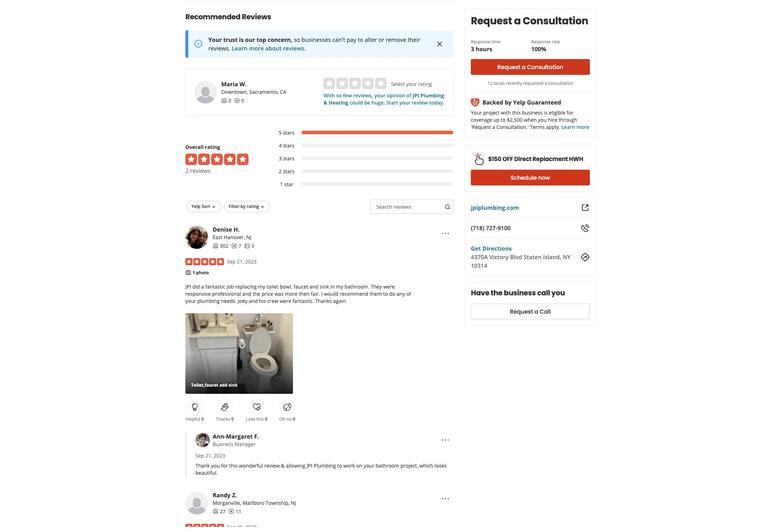 Task type: describe. For each thing, give the bounding box(es) containing it.
sep for sep 21, 2023
[[227, 259, 236, 266]]

maria w. link
[[221, 80, 247, 88]]

24 directions v2 image
[[581, 253, 590, 262]]

stars for 5 stars
[[283, 130, 294, 136]]

3 inside response time 3 hours
[[471, 45, 474, 53]]

2 for 2 stars
[[279, 168, 282, 175]]

the inside jpi did a fantastic job replacing my toilet  bowl, faucet and sink in my bathroom. they were responsive professional and the price was more then fair. i would recommend them to do any of your plumbing needs. joey and his crew were fantastic. thanks again
[[253, 291, 260, 298]]

1 vertical spatial business
[[504, 288, 536, 298]]

filter
[[229, 204, 239, 210]]

menu image for h.
[[441, 230, 450, 238]]

learn for learn more
[[561, 124, 575, 131]]

hours
[[476, 45, 492, 53]]

9100
[[497, 225, 511, 232]]

with so few reviews, your opinion of
[[324, 92, 413, 99]]

16 friends v2 image
[[213, 509, 218, 515]]

more for learn more about reviews.
[[249, 45, 264, 52]]

faucet
[[294, 284, 308, 290]]

1 for 1 photo
[[193, 270, 195, 276]]

4370a
[[471, 254, 488, 261]]

needs.
[[221, 298, 237, 305]]

2 for 2 reviews
[[185, 167, 189, 175]]

1 horizontal spatial yelp
[[513, 99, 525, 107]]

h.
[[234, 226, 240, 234]]

rating element
[[324, 78, 387, 89]]

time
[[491, 39, 500, 45]]

1 star
[[280, 181, 293, 188]]

your up "huge." in the top left of the page
[[374, 92, 386, 99]]

get directions link
[[471, 245, 512, 253]]

for inside sep 21, 2023 thank you for this wonderful review & allowing jpi plumbing to work on your bathroom project, which looks beautiful.
[[221, 463, 228, 470]]

you for sep 21, 2023 thank you for this wonderful review & allowing jpi plumbing to work on your bathroom project, which looks beautiful.
[[211, 463, 220, 470]]

5
[[279, 130, 282, 136]]

0 vertical spatial request a consultation
[[471, 14, 588, 28]]

toilet
[[267, 284, 279, 290]]

in
[[330, 284, 335, 290]]

learn for learn more about reviews.
[[232, 45, 248, 52]]

our
[[245, 36, 255, 44]]

no
[[286, 417, 292, 423]]

by for yelp
[[505, 99, 512, 107]]

you inside your project with this business is eligible for coverage up to $2,500 when you hire through 'request a consultation.' terms apply.
[[538, 117, 547, 123]]

16 review v2 image for h.
[[231, 244, 237, 249]]

reviews. inside so businesses can't pay to alter or remove their reviews.
[[208, 45, 230, 52]]

your inside jpi did a fantastic job replacing my toilet  bowl, faucet and sink in my bathroom. they were responsive professional and the price was more then fair. i would recommend them to do any of your plumbing needs. joey and his crew were fantastic. thanks again
[[185, 298, 196, 305]]

friends element for maria w.
[[221, 97, 231, 104]]

of inside jpi did a fantastic job replacing my toilet  bowl, faucet and sink in my bathroom. they were responsive professional and the price was more then fair. i would recommend them to do any of your plumbing needs. joey and his crew were fantastic. thanks again
[[406, 291, 411, 298]]

16 review v2 image
[[234, 98, 240, 104]]

16 review v2 image for z.
[[228, 509, 234, 515]]

0 horizontal spatial were
[[280, 298, 291, 305]]

stars for 2 stars
[[283, 168, 294, 175]]

then
[[299, 291, 310, 298]]

few
[[343, 92, 352, 99]]

learn more link
[[561, 124, 589, 131]]

your trust is our top concern,
[[208, 36, 292, 44]]

16 chevron down v2 image
[[211, 204, 217, 210]]

recommended reviews
[[185, 12, 271, 22]]

16 photos v2 image
[[244, 244, 250, 249]]

consultation.'
[[496, 124, 529, 131]]

1 vertical spatial this
[[256, 417, 264, 423]]

16 friends v2 image for maria
[[221, 98, 227, 104]]

morganville,
[[213, 500, 241, 507]]

hwh
[[569, 155, 583, 163]]

your right select
[[406, 81, 417, 88]]

learn more
[[561, 124, 589, 131]]

coverage
[[471, 117, 492, 123]]

1 horizontal spatial were
[[383, 284, 395, 290]]

oh no 0
[[279, 417, 295, 423]]

photo of maria w. image
[[194, 81, 217, 104]]

sacramento,
[[249, 89, 279, 95]]

jpiplumbing.com link
[[471, 204, 519, 212]]

1 horizontal spatial review
[[412, 99, 428, 106]]

request a call
[[510, 308, 551, 316]]

request for request a call button
[[510, 308, 533, 316]]

7
[[239, 243, 241, 250]]

a inside jpi did a fantastic job replacing my toilet  bowl, faucet and sink in my bathroom. they were responsive professional and the price was more then fair. i would recommend them to do any of your plumbing needs. joey and his crew were fantastic. thanks again
[[201, 284, 204, 290]]

photo of ann-margaret f. image
[[195, 433, 210, 448]]

get directions 4370a victory blvd staten island, ny 10314
[[471, 245, 571, 270]]

with
[[324, 92, 335, 99]]

0 horizontal spatial rating
[[205, 144, 220, 151]]

recommend
[[340, 291, 368, 298]]

5 stars
[[279, 130, 294, 136]]

a inside your project with this business is eligible for coverage up to $2,500 when you hire through 'request a consultation.' terms apply.
[[492, 124, 495, 131]]

eligible
[[549, 109, 565, 116]]

east
[[213, 234, 222, 241]]

do
[[389, 291, 395, 298]]

get
[[471, 245, 481, 253]]

(718) 727-9100
[[471, 225, 511, 232]]

z.
[[232, 492, 237, 500]]

request a consultation inside button
[[497, 63, 563, 71]]

start
[[386, 99, 398, 106]]

randy z. link
[[213, 492, 237, 500]]

or
[[379, 36, 384, 44]]

staten
[[524, 254, 541, 261]]

(0 reactions) element for love this 0
[[265, 417, 267, 423]]

filter reviews by 3 stars rating element
[[272, 155, 453, 163]]

search
[[376, 204, 392, 211]]

search image
[[445, 204, 450, 210]]

could be huge. start your review today.
[[348, 99, 444, 106]]

guaranteed
[[527, 99, 561, 107]]

0 right the love
[[265, 417, 267, 423]]

3 for 3
[[251, 243, 254, 250]]

directions
[[482, 245, 512, 253]]

select your rating
[[391, 81, 432, 88]]

alter
[[365, 36, 377, 44]]

1 vertical spatial so
[[336, 92, 342, 99]]

0 left 16 review v2 image
[[228, 97, 231, 104]]

nj inside denise h. east hanover, nj
[[246, 234, 251, 241]]

can't
[[332, 36, 345, 44]]

0 left the love
[[231, 417, 234, 423]]

denise h. east hanover, nj
[[213, 226, 251, 241]]

to inside sep 21, 2023 thank you for this wonderful review & allowing jpi plumbing to work on your bathroom project, which looks beautiful.
[[337, 463, 342, 470]]

24 phone v2 image
[[581, 224, 590, 233]]

reviews element for w.
[[234, 97, 244, 104]]

more inside jpi did a fantastic job replacing my toilet  bowl, faucet and sink in my bathroom. they were responsive professional and the price was more then fair. i would recommend them to do any of your plumbing needs. joey and his crew were fantastic. thanks again
[[285, 291, 298, 298]]

backed by yelp guaranteed
[[482, 99, 561, 107]]

2 reviews
[[185, 167, 211, 175]]

did
[[192, 284, 200, 290]]

photo of denise h. image
[[185, 226, 208, 249]]

friends element for randy z.
[[213, 509, 226, 516]]

& inside jpi plumbing & heating
[[324, 99, 327, 106]]

21, for sep 21, 2023
[[237, 259, 244, 266]]

302
[[220, 243, 228, 250]]

(0 reactions) element for thanks 0
[[231, 417, 234, 423]]

so businesses can't pay to alter or remove their reviews.
[[208, 36, 420, 52]]

727-
[[486, 225, 497, 232]]

21, for sep 21, 2023 thank you for this wonderful review & allowing jpi plumbing to work on your bathroom project, which looks beautiful.
[[205, 453, 212, 460]]

1 my from the left
[[258, 284, 265, 290]]

ca
[[280, 89, 286, 95]]

replacing
[[235, 284, 257, 290]]

have the business call you
[[471, 288, 565, 298]]

photo of randy z. image
[[185, 492, 208, 515]]

jpi did a fantastic job replacing my toilet  bowl, faucet and sink in my bathroom. they were responsive professional and the price was more then fair. i would recommend them to do any of your plumbing needs. joey and his crew were fantastic. thanks again
[[185, 284, 411, 305]]

is inside your project with this business is eligible for coverage up to $2,500 when you hire through 'request a consultation.' terms apply.
[[544, 109, 547, 116]]

thank
[[195, 463, 210, 470]]

your for your trust is our top concern,
[[208, 36, 222, 44]]

$150 off direct replacment hwh
[[488, 155, 583, 163]]

direct
[[514, 155, 531, 163]]

16 camera v2 image
[[185, 270, 191, 276]]

schedule
[[510, 174, 537, 182]]

to inside so businesses can't pay to alter or remove their reviews.
[[358, 36, 363, 44]]

2 vertical spatial and
[[249, 298, 258, 305]]

recommended reviews element
[[162, 0, 476, 528]]

by for rating
[[241, 204, 246, 210]]

0 vertical spatial and
[[310, 284, 318, 290]]

on
[[356, 463, 362, 470]]

reviews for search reviews
[[394, 204, 411, 211]]

16 friends v2 image for denise
[[213, 244, 218, 249]]

thanks 0
[[216, 417, 234, 423]]

3 for 3 stars
[[279, 155, 282, 162]]

1 vertical spatial and
[[242, 291, 251, 298]]

2 reviews. from the left
[[283, 45, 306, 52]]

filter reviews by 2 stars rating element
[[272, 168, 453, 175]]

menu image for z.
[[441, 495, 450, 504]]

0 right 16 review v2 image
[[241, 97, 244, 104]]

(0 reactions) element for oh no 0
[[293, 417, 295, 423]]

project
[[483, 109, 499, 116]]

your down opinion
[[399, 99, 411, 106]]

jpi for plumbing
[[413, 92, 419, 99]]

randy z. morganville, marlboro township, nj
[[213, 492, 296, 507]]

jpiplumbing.com
[[471, 204, 519, 212]]

when
[[524, 117, 537, 123]]

overall
[[185, 144, 204, 151]]

i
[[321, 291, 323, 298]]

them
[[370, 291, 382, 298]]

24 external link v2 image
[[581, 204, 590, 212]]

0 right no
[[293, 417, 295, 423]]

bowl,
[[280, 284, 292, 290]]

township,
[[266, 500, 290, 507]]

$150
[[488, 155, 501, 163]]

terms
[[530, 124, 545, 131]]

menu image
[[441, 437, 450, 445]]



Task type: locate. For each thing, give the bounding box(es) containing it.
3 stars
[[279, 155, 294, 162]]

1 horizontal spatial reviews
[[394, 204, 411, 211]]

response for 100%
[[531, 39, 551, 45]]

select
[[391, 81, 405, 88]]

apply.
[[546, 124, 560, 131]]

friends element containing 0
[[221, 97, 231, 104]]

stars for 4 stars
[[283, 142, 294, 149]]

0 vertical spatial request
[[471, 14, 512, 28]]

by up "with"
[[505, 99, 512, 107]]

your project with this business is eligible for coverage up to $2,500 when you hire through 'request a consultation.' terms apply.
[[471, 109, 577, 131]]

to
[[358, 36, 363, 44], [501, 117, 506, 123], [383, 291, 388, 298], [337, 463, 342, 470]]

16 chevron down v2 image
[[260, 204, 266, 210]]

reviews
[[242, 12, 271, 22]]

trust
[[223, 36, 238, 44]]

0 vertical spatial so
[[294, 36, 300, 44]]

stars for 3 stars
[[283, 155, 294, 162]]

filter reviews by 1 star rating element
[[272, 181, 453, 188]]

  text field inside 'recommended reviews' element
[[371, 200, 453, 214]]

filter reviews by 4 stars rating element
[[272, 142, 453, 150]]

0 vertical spatial jpi
[[413, 92, 419, 99]]

is left our
[[239, 36, 244, 44]]

you for have the business call you
[[551, 288, 565, 298]]

reviews element for z.
[[228, 509, 241, 516]]

photo
[[196, 270, 209, 276]]

(no rating) image
[[324, 78, 387, 89]]

of right any on the bottom right of the page
[[406, 291, 411, 298]]

review right wonderful
[[264, 463, 280, 470]]

1 vertical spatial jpi
[[185, 284, 191, 290]]

you right call
[[551, 288, 565, 298]]

1 horizontal spatial reviews.
[[283, 45, 306, 52]]

1 response from the left
[[471, 39, 490, 45]]

4
[[279, 142, 282, 149]]

'request
[[471, 124, 491, 131]]

2 up 1 star
[[279, 168, 282, 175]]

plumbing
[[197, 298, 220, 305]]

0 horizontal spatial sep
[[195, 453, 204, 460]]

plumbing inside sep 21, 2023 thank you for this wonderful review & allowing jpi plumbing to work on your bathroom project, which looks beautiful.
[[314, 463, 336, 470]]

learn more about reviews.
[[232, 45, 306, 52]]

None radio
[[324, 78, 335, 89], [337, 78, 348, 89], [324, 78, 335, 89], [337, 78, 348, 89]]

2 vertical spatial this
[[229, 463, 238, 470]]

request a consultation up 12 locals recently requested a consultation
[[497, 63, 563, 71]]

0 vertical spatial yelp
[[513, 99, 525, 107]]

review left today.
[[412, 99, 428, 106]]

rating for filter by rating
[[247, 204, 259, 210]]

info alert
[[185, 31, 453, 58]]

and up fair.
[[310, 284, 318, 290]]

to inside jpi did a fantastic job replacing my toilet  bowl, faucet and sink in my bathroom. they were responsive professional and the price was more then fair. i would recommend them to do any of your plumbing needs. joey and his crew were fantastic. thanks again
[[383, 291, 388, 298]]

2 vertical spatial request
[[510, 308, 533, 316]]

plumbing inside jpi plumbing & heating
[[421, 92, 444, 99]]

21, up thank
[[205, 453, 212, 460]]

business
[[522, 109, 542, 116], [504, 288, 536, 298]]

2 horizontal spatial rating
[[418, 81, 432, 88]]

16 review v2 image left 11
[[228, 509, 234, 515]]

0 vertical spatial is
[[239, 36, 244, 44]]

hanover,
[[224, 234, 245, 241]]

(0 reactions) element left the love
[[231, 417, 234, 423]]

of down select your rating
[[407, 92, 411, 99]]

love
[[246, 417, 255, 423]]

0 horizontal spatial your
[[208, 36, 222, 44]]

1 vertical spatial 2023
[[214, 453, 225, 460]]

1 vertical spatial plumbing
[[314, 463, 336, 470]]

0 horizontal spatial reviews
[[190, 167, 211, 175]]

review inside sep 21, 2023 thank you for this wonderful review & allowing jpi plumbing to work on your bathroom project, which looks beautiful.
[[264, 463, 280, 470]]

1 vertical spatial 16 friends v2 image
[[213, 244, 218, 249]]

reviews right the search
[[394, 204, 411, 211]]

0 horizontal spatial you
[[211, 463, 220, 470]]

reviews element down downtown,
[[234, 97, 244, 104]]

more
[[249, 45, 264, 52], [576, 124, 589, 131], [285, 291, 298, 298]]

consultation inside button
[[527, 63, 563, 71]]

is
[[239, 36, 244, 44], [544, 109, 547, 116]]

friends element containing 302
[[213, 243, 228, 250]]

0 right helpful
[[201, 417, 204, 423]]

price
[[262, 291, 273, 298]]

consultation up the rate
[[523, 14, 588, 28]]

reviews,
[[353, 92, 373, 99]]

5 star rating image for 2 reviews
[[185, 154, 249, 165]]

reviews. down trust
[[208, 45, 230, 52]]

call
[[540, 308, 551, 316]]

this right the love
[[256, 417, 264, 423]]

request up time
[[471, 14, 512, 28]]

and left his
[[249, 298, 258, 305]]

w.
[[239, 80, 247, 88]]

0 vertical spatial for
[[567, 109, 573, 116]]

0 horizontal spatial 2
[[185, 167, 189, 175]]

12
[[487, 80, 492, 86]]

huge.
[[372, 99, 385, 106]]

stars right 5
[[283, 130, 294, 136]]

sink
[[320, 284, 329, 290]]

1 left "star"
[[280, 181, 283, 188]]

close image
[[435, 40, 444, 48]]

1 5 star rating image from the top
[[185, 154, 249, 165]]

2023 for sep 21, 2023 thank you for this wonderful review & allowing jpi plumbing to work on your bathroom project, which looks beautiful.
[[214, 453, 225, 460]]

sep inside sep 21, 2023 thank you for this wonderful review & allowing jpi plumbing to work on your bathroom project, which looks beautiful.
[[195, 453, 204, 460]]

12 locals recently requested a consultation
[[487, 80, 573, 86]]

is inside 'info' alert
[[239, 36, 244, 44]]

bathroom
[[376, 463, 399, 470]]

you up beautiful.
[[211, 463, 220, 470]]

0 horizontal spatial 16 friends v2 image
[[213, 244, 218, 249]]

this up $2,500
[[512, 109, 521, 116]]

the up his
[[253, 291, 260, 298]]

more down "top"
[[249, 45, 264, 52]]

for
[[567, 109, 573, 116], [221, 463, 228, 470]]

learn inside 'info' alert
[[232, 45, 248, 52]]

2 my from the left
[[336, 284, 343, 290]]

0 horizontal spatial &
[[281, 463, 285, 470]]

the
[[491, 288, 502, 298], [253, 291, 260, 298]]

business inside your project with this business is eligible for coverage up to $2,500 when you hire through 'request a consultation.' terms apply.
[[522, 109, 542, 116]]

1 vertical spatial sep
[[195, 453, 204, 460]]

3 5 star rating image from the top
[[185, 525, 224, 528]]

your right on
[[364, 463, 374, 470]]

0 horizontal spatial review
[[264, 463, 280, 470]]

bathroom.
[[345, 284, 369, 290]]

the right 'have'
[[491, 288, 502, 298]]

0 vertical spatial 21,
[[237, 259, 244, 266]]

1 vertical spatial rating
[[205, 144, 220, 151]]

1 horizontal spatial jpi
[[307, 463, 312, 470]]

jpi right allowing
[[307, 463, 312, 470]]

2 stars
[[279, 168, 294, 175]]

0 vertical spatial of
[[407, 92, 411, 99]]

2 horizontal spatial you
[[551, 288, 565, 298]]

rating for select your rating
[[418, 81, 432, 88]]

0 vertical spatial menu image
[[441, 230, 450, 238]]

reviews element for h.
[[231, 243, 241, 250]]

2 horizontal spatial this
[[512, 109, 521, 116]]

1 horizontal spatial rating
[[247, 204, 259, 210]]

response inside 'response rate 100%'
[[531, 39, 551, 45]]

0 horizontal spatial so
[[294, 36, 300, 44]]

request a consultation up 100%
[[471, 14, 588, 28]]

16 friends v2 image left the 302
[[213, 244, 218, 249]]

a inside button
[[522, 63, 525, 71]]

reviews for 2 reviews
[[190, 167, 211, 175]]

more down bowl,
[[285, 291, 298, 298]]

reviews element down hanover,
[[231, 243, 241, 250]]

recommended
[[185, 12, 240, 22]]

2 5 star rating image from the top
[[185, 259, 224, 266]]

nj up photos element
[[246, 234, 251, 241]]

0
[[228, 97, 231, 104], [241, 97, 244, 104], [201, 417, 204, 423], [231, 417, 234, 423], [265, 417, 267, 423], [293, 417, 295, 423]]

jpi down select your rating
[[413, 92, 419, 99]]

your up coverage
[[471, 109, 482, 116]]

you inside sep 21, 2023 thank you for this wonderful review & allowing jpi plumbing to work on your bathroom project, which looks beautiful.
[[211, 463, 220, 470]]

2 vertical spatial you
[[211, 463, 220, 470]]

this inside sep 21, 2023 thank you for this wonderful review & allowing jpi plumbing to work on your bathroom project, which looks beautiful.
[[229, 463, 238, 470]]

0 vertical spatial by
[[505, 99, 512, 107]]

your down responsive
[[185, 298, 196, 305]]

2 of from the top
[[406, 291, 411, 298]]

27
[[220, 509, 226, 516]]

None radio
[[349, 78, 361, 89], [362, 78, 374, 89], [375, 78, 387, 89], [349, 78, 361, 89], [362, 78, 374, 89], [375, 78, 387, 89]]

my right in
[[336, 284, 343, 290]]

request a consultation
[[471, 14, 588, 28], [497, 63, 563, 71]]

concern,
[[268, 36, 292, 44]]

were up do on the bottom of page
[[383, 284, 395, 290]]

2 vertical spatial 5 star rating image
[[185, 525, 224, 528]]

to left work
[[337, 463, 342, 470]]

friends element down morganville, at the bottom left
[[213, 509, 226, 516]]

this inside your project with this business is eligible for coverage up to $2,500 when you hire through 'request a consultation.' terms apply.
[[512, 109, 521, 116]]

16 review v2 image
[[231, 244, 237, 249], [228, 509, 234, 515]]

rating inside dropdown button
[[247, 204, 259, 210]]

maria
[[221, 80, 238, 88]]

nj
[[246, 234, 251, 241], [291, 500, 296, 507]]

schedule now
[[510, 174, 550, 182]]

reviews. down concern,
[[283, 45, 306, 52]]

jpi left did
[[185, 284, 191, 290]]

0 vertical spatial &
[[324, 99, 327, 106]]

friends element left 16 review v2 image
[[221, 97, 231, 104]]

learn down through
[[561, 124, 575, 131]]

rating right "overall"
[[205, 144, 220, 151]]

you
[[538, 117, 547, 123], [551, 288, 565, 298], [211, 463, 220, 470]]

2
[[185, 167, 189, 175], [279, 168, 282, 175]]

0 horizontal spatial response
[[471, 39, 490, 45]]

1 vertical spatial menu image
[[441, 495, 450, 504]]

by inside dropdown button
[[241, 204, 246, 210]]

0 horizontal spatial by
[[241, 204, 246, 210]]

looks
[[434, 463, 447, 470]]

3 down "4" on the left top
[[279, 155, 282, 162]]

10314
[[471, 262, 487, 270]]

  text field
[[371, 200, 453, 214]]

& inside sep 21, 2023 thank you for this wonderful review & allowing jpi plumbing to work on your bathroom project, which looks beautiful.
[[281, 463, 285, 470]]

16 review v2 image left the 7
[[231, 244, 237, 249]]

rating
[[418, 81, 432, 88], [205, 144, 220, 151], [247, 204, 259, 210]]

response time 3 hours
[[471, 39, 500, 53]]

call
[[537, 288, 550, 298]]

love this 0
[[246, 417, 267, 423]]

thanks up ann-
[[216, 417, 230, 423]]

filter by rating button
[[224, 201, 270, 213]]

consultation down 100%
[[527, 63, 563, 71]]

were
[[383, 284, 395, 290], [280, 298, 291, 305]]

backed
[[482, 99, 503, 107]]

& down with
[[324, 99, 327, 106]]

stars up 2 stars
[[283, 155, 294, 162]]

and down replacing
[[242, 291, 251, 298]]

(0 reactions) element right the love
[[265, 417, 267, 423]]

0 horizontal spatial 3
[[251, 243, 254, 250]]

is down guaranteed
[[544, 109, 547, 116]]

5 star rating image for sep 21, 2023
[[185, 259, 224, 266]]

more for learn more
[[576, 124, 589, 131]]

reviews element
[[234, 97, 244, 104], [231, 243, 241, 250], [228, 509, 241, 516]]

2 menu image from the top
[[441, 495, 450, 504]]

4 stars from the top
[[283, 168, 294, 175]]

1 vertical spatial were
[[280, 298, 291, 305]]

1 (0 reactions) element from the left
[[201, 417, 204, 423]]

0 vertical spatial 3
[[471, 45, 474, 53]]

16 friends v2 image
[[221, 98, 227, 104], [213, 244, 218, 249]]

yelp
[[513, 99, 525, 107], [192, 204, 200, 210]]

0 horizontal spatial 1
[[193, 270, 195, 276]]

16 friends v2 image left 16 review v2 image
[[221, 98, 227, 104]]

could
[[350, 99, 363, 106]]

0 horizontal spatial is
[[239, 36, 244, 44]]

so right concern,
[[294, 36, 300, 44]]

3 stars from the top
[[283, 155, 294, 162]]

1 vertical spatial you
[[551, 288, 565, 298]]

1 reviews. from the left
[[208, 45, 230, 52]]

my up price
[[258, 284, 265, 290]]

stars right "4" on the left top
[[283, 142, 294, 149]]

menu image down looks
[[441, 495, 450, 504]]

jpi plumbing & heating
[[324, 92, 444, 106]]

2 stars from the top
[[283, 142, 294, 149]]

21, inside sep 21, 2023 thank you for this wonderful review & allowing jpi plumbing to work on your bathroom project, which looks beautiful.
[[205, 453, 212, 460]]

sep 21, 2023
[[227, 259, 257, 266]]

0 vertical spatial 16 friends v2 image
[[221, 98, 227, 104]]

2 vertical spatial reviews element
[[228, 509, 241, 516]]

1 horizontal spatial 1
[[280, 181, 283, 188]]

to inside your project with this business is eligible for coverage up to $2,500 when you hire through 'request a consultation.' terms apply.
[[501, 117, 506, 123]]

this left wonderful
[[229, 463, 238, 470]]

1 horizontal spatial this
[[256, 417, 264, 423]]

4 stars
[[279, 142, 294, 149]]

0 vertical spatial reviews
[[190, 167, 211, 175]]

allowing
[[286, 463, 305, 470]]

by right filter
[[241, 204, 246, 210]]

0 horizontal spatial thanks
[[216, 417, 230, 423]]

request inside button
[[497, 63, 520, 71]]

request down have the business call you
[[510, 308, 533, 316]]

thanks down i
[[315, 298, 332, 305]]

0 horizontal spatial yelp
[[192, 204, 200, 210]]

learn
[[232, 45, 248, 52], [561, 124, 575, 131]]

2023 down business
[[214, 453, 225, 460]]

1 stars from the top
[[283, 130, 294, 136]]

0 horizontal spatial 21,
[[205, 453, 212, 460]]

yelp inside yelp sort popup button
[[192, 204, 200, 210]]

your for your project with this business is eligible for coverage up to $2,500 when you hire through 'request a consultation.' terms apply.
[[471, 109, 482, 116]]

your left trust
[[208, 36, 222, 44]]

up
[[493, 117, 499, 123]]

filter reviews by 5 stars rating element
[[272, 130, 453, 137]]

photos element
[[244, 243, 254, 250]]

request for request a consultation button
[[497, 63, 520, 71]]

1 horizontal spatial &
[[324, 99, 327, 106]]

0 vertical spatial reviews element
[[234, 97, 244, 104]]

sep up thank
[[195, 453, 204, 460]]

your inside your project with this business is eligible for coverage up to $2,500 when you hire through 'request a consultation.' terms apply.
[[471, 109, 482, 116]]

jpi
[[413, 92, 419, 99], [185, 284, 191, 290], [307, 463, 312, 470]]

response inside response time 3 hours
[[471, 39, 490, 45]]

remove
[[386, 36, 406, 44]]

be
[[364, 99, 370, 106]]

2023 inside sep 21, 2023 thank you for this wonderful review & allowing jpi plumbing to work on your bathroom project, which looks beautiful.
[[214, 453, 225, 460]]

stars inside 'element'
[[283, 168, 294, 175]]

menu image
[[441, 230, 450, 238], [441, 495, 450, 504]]

ny
[[563, 254, 571, 261]]

3 inside photos element
[[251, 243, 254, 250]]

blvd
[[510, 254, 522, 261]]

0 horizontal spatial nj
[[246, 234, 251, 241]]

1 vertical spatial 5 star rating image
[[185, 259, 224, 266]]

yelp up $2,500
[[513, 99, 525, 107]]

3 left hours
[[471, 45, 474, 53]]

stars inside "element"
[[283, 130, 294, 136]]

thanks inside jpi did a fantastic job replacing my toilet  bowl, faucet and sink in my bathroom. they were responsive professional and the price was more then fair. i would recommend them to do any of your plumbing needs. joey and his crew were fantastic. thanks again
[[315, 298, 332, 305]]

1 horizontal spatial plumbing
[[421, 92, 444, 99]]

1 vertical spatial more
[[576, 124, 589, 131]]

0 vertical spatial learn
[[232, 45, 248, 52]]

1 vertical spatial nj
[[291, 500, 296, 507]]

(0 reactions) element right helpful
[[201, 417, 204, 423]]

jpi for did
[[185, 284, 191, 290]]

3 (0 reactions) element from the left
[[265, 417, 267, 423]]

1 menu image from the top
[[441, 230, 450, 238]]

0 vertical spatial 2023
[[245, 259, 257, 266]]

2023 for sep 21, 2023
[[245, 259, 257, 266]]

1 horizontal spatial my
[[336, 284, 343, 290]]

1 vertical spatial of
[[406, 291, 411, 298]]

they
[[371, 284, 382, 290]]

1 vertical spatial yelp
[[192, 204, 200, 210]]

1 vertical spatial reviews element
[[231, 243, 241, 250]]

plumbing left work
[[314, 463, 336, 470]]

jpi inside jpi plumbing & heating
[[413, 92, 419, 99]]

1 horizontal spatial is
[[544, 109, 547, 116]]

victory
[[489, 254, 509, 261]]

1 of from the top
[[407, 92, 411, 99]]

2 response from the left
[[531, 39, 551, 45]]

joey
[[238, 298, 248, 305]]

0 vertical spatial this
[[512, 109, 521, 116]]

2 horizontal spatial more
[[576, 124, 589, 131]]

request inside button
[[510, 308, 533, 316]]

response up hours
[[471, 39, 490, 45]]

business
[[213, 441, 233, 448]]

1 horizontal spatial the
[[491, 288, 502, 298]]

so inside so businesses can't pay to alter or remove their reviews.
[[294, 36, 300, 44]]

friends element
[[221, 97, 231, 104], [213, 243, 228, 250], [213, 509, 226, 516]]

learn more about reviews. link
[[232, 45, 306, 52]]

0 horizontal spatial reviews.
[[208, 45, 230, 52]]

you up terms
[[538, 117, 547, 123]]

1 horizontal spatial 2
[[279, 168, 282, 175]]

friends element for denise h.
[[213, 243, 228, 250]]

0 vertical spatial 5 star rating image
[[185, 154, 249, 165]]

manager
[[235, 441, 255, 448]]

so
[[294, 36, 300, 44], [336, 92, 342, 99]]

0 vertical spatial nj
[[246, 234, 251, 241]]

1 horizontal spatial your
[[471, 109, 482, 116]]

rating up today.
[[418, 81, 432, 88]]

21, down the 7
[[237, 259, 244, 266]]

& left allowing
[[281, 463, 285, 470]]

2 down "overall"
[[185, 167, 189, 175]]

crew
[[267, 298, 278, 305]]

2 inside filter reviews by 2 stars rating 'element'
[[279, 168, 282, 175]]

reviews element containing 0
[[234, 97, 244, 104]]

response for 3
[[471, 39, 490, 45]]

3 right 16 photos v2
[[251, 243, 254, 250]]

5 star rating image
[[185, 154, 249, 165], [185, 259, 224, 266], [185, 525, 224, 528]]

nj inside the randy z. morganville, marlboro township, nj
[[291, 500, 296, 507]]

to left do on the bottom of page
[[383, 291, 388, 298]]

jpi inside jpi did a fantastic job replacing my toilet  bowl, faucet and sink in my bathroom. they were responsive professional and the price was more then fair. i would recommend them to do any of your plumbing needs. joey and his crew were fantastic. thanks again
[[185, 284, 191, 290]]

replacment
[[532, 155, 568, 163]]

yelp sort button
[[187, 201, 221, 213]]

2 vertical spatial more
[[285, 291, 298, 298]]

1 for 1 star
[[280, 181, 283, 188]]

for down business
[[221, 463, 228, 470]]

schedule now button
[[471, 170, 590, 186]]

0 vertical spatial friends element
[[221, 97, 231, 104]]

friends element containing 27
[[213, 509, 226, 516]]

for inside your project with this business is eligible for coverage up to $2,500 when you hire through 'request a consultation.' terms apply.
[[567, 109, 573, 116]]

businesses
[[302, 36, 331, 44]]

2 (0 reactions) element from the left
[[231, 417, 234, 423]]

1 horizontal spatial thanks
[[315, 298, 332, 305]]

top
[[257, 36, 266, 44]]

sep down the 302
[[227, 259, 236, 266]]

nj right township,
[[291, 500, 296, 507]]

off
[[502, 155, 513, 163]]

2 vertical spatial rating
[[247, 204, 259, 210]]

plumbing up today.
[[421, 92, 444, 99]]

for up through
[[567, 109, 573, 116]]

your inside sep 21, 2023 thank you for this wonderful review & allowing jpi plumbing to work on your bathroom project, which looks beautiful.
[[364, 463, 374, 470]]

5 star rating image up photo
[[185, 259, 224, 266]]

more inside 'info' alert
[[249, 45, 264, 52]]

1 vertical spatial request a consultation
[[497, 63, 563, 71]]

friends element down east
[[213, 243, 228, 250]]

response up 100%
[[531, 39, 551, 45]]

rating left 16 chevron down v2 icon at top left
[[247, 204, 259, 210]]

1 vertical spatial thanks
[[216, 417, 230, 423]]

sep for sep 21, 2023 thank you for this wonderful review & allowing jpi plumbing to work on your bathroom project, which looks beautiful.
[[195, 453, 204, 460]]

1 right 16 camera v2 icon
[[193, 270, 195, 276]]

reviews down overall rating
[[190, 167, 211, 175]]

0 vertical spatial business
[[522, 109, 542, 116]]

(0 reactions) element for helpful 0
[[201, 417, 204, 423]]

(0 reactions) element right no
[[293, 417, 295, 423]]

24 info v2 image
[[194, 39, 203, 48]]

your inside 'info' alert
[[208, 36, 222, 44]]

0 vertical spatial were
[[383, 284, 395, 290]]

to right pay
[[358, 36, 363, 44]]

1 horizontal spatial 2023
[[245, 259, 257, 266]]

jpi inside sep 21, 2023 thank you for this wonderful review & allowing jpi plumbing to work on your bathroom project, which looks beautiful.
[[307, 463, 312, 470]]

request a call button
[[471, 304, 590, 320]]

a inside button
[[534, 308, 538, 316]]

0 vertical spatial your
[[208, 36, 222, 44]]

with
[[501, 109, 511, 116]]

2 horizontal spatial jpi
[[413, 92, 419, 99]]

fantastic
[[205, 284, 225, 290]]

beautiful.
[[195, 470, 218, 477]]

reviews element containing 7
[[231, 243, 241, 250]]

1 vertical spatial consultation
[[527, 63, 563, 71]]

0 horizontal spatial more
[[249, 45, 264, 52]]

4 (0 reactions) element from the left
[[293, 417, 295, 423]]

reviews element containing 11
[[228, 509, 241, 516]]

0 vertical spatial consultation
[[523, 14, 588, 28]]

to right up
[[501, 117, 506, 123]]

2 vertical spatial 3
[[251, 243, 254, 250]]

1 horizontal spatial nj
[[291, 500, 296, 507]]

1 vertical spatial &
[[281, 463, 285, 470]]

again
[[333, 298, 346, 305]]

(0 reactions) element
[[201, 417, 204, 423], [231, 417, 234, 423], [265, 417, 267, 423], [293, 417, 295, 423]]



Task type: vqa. For each thing, say whether or not it's contained in the screenshot.
User actions element at the right top of page
no



